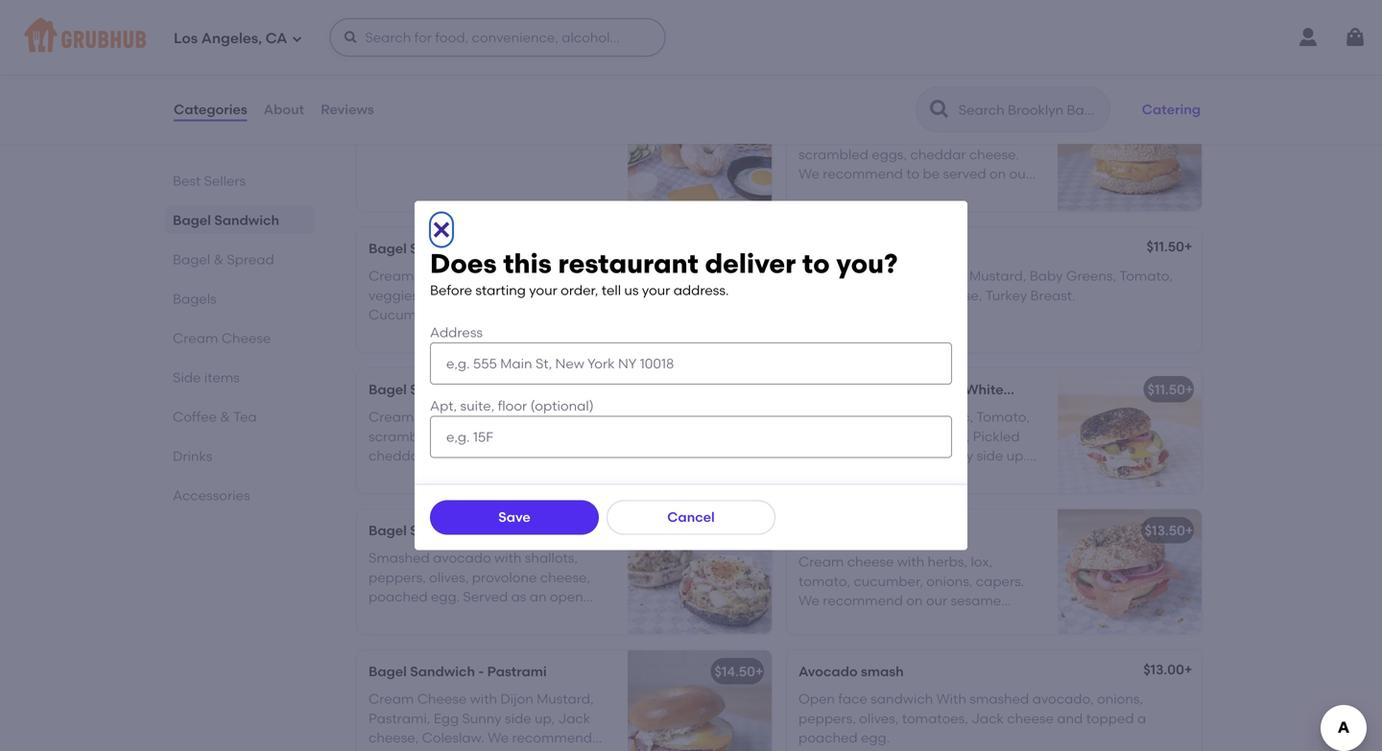 Task type: vqa. For each thing, say whether or not it's contained in the screenshot.
balance in the 'Note that any remaining balance on your gift card will never expire and is yours to use on future orders. You may use multiple gift cards on a single order.'
no



Task type: describe. For each thing, give the bounding box(es) containing it.
los
[[174, 30, 198, 47]]

baby
[[1030, 268, 1063, 284]]

bagel inside best seller bagel sandwich - build your own
[[369, 103, 407, 120]]

with inside cream cheese with herbs, lox, tomato, cucumber, onions, capers. we recommend on our sesame bagel.
[[898, 554, 925, 570]]

bagel sandwich tab
[[173, 210, 307, 230]]

0 vertical spatial white
[[965, 382, 1004, 398]]

scrambled
[[799, 146, 869, 163]]

starting
[[476, 282, 526, 299]]

side inside 'cream cheese with dijon mustard, pastrami, egg sunny side up, jack cheese, coleslaw. we recommend to be served on our jalap'
[[505, 711, 532, 727]]

cheese right search icon
[[960, 100, 1010, 116]]

about
[[264, 101, 304, 117]]

sunny inside 'cream cheese with dijon mustard, pastrami, egg sunny side up, jack cheese, coleslaw. we recommend to be served on our jalap'
[[462, 711, 502, 727]]

floor
[[498, 398, 527, 414]]

peppers, inside open face sandwich  with smashed avocado, onions, peppers, olives, tomatoes, jack cheese and topped a poached egg.
[[799, 711, 856, 727]]

cream cheese with garlic, scrambled eggs, cheddar cheese. we recommend to be served on our everything bagel
[[799, 127, 1031, 202]]

tomato, inside cream cheese with garlic, tomato, avocado, white fish salad, pickled onions, capers, egg sunny side up. we recommend in our everything bagel
[[977, 409, 1030, 425]]

onions, inside cream cheese with herbs, lox, tomato, cucumber, onions, capers. we recommend on our sesame bagel.
[[927, 574, 973, 590]]

+ for cream cheese with garlic, scrambled eggs, cheddar cheese. we recommend to be served on our everything bagel
[[1186, 100, 1194, 116]]

as
[[511, 589, 527, 606]]

cream cheese
[[173, 330, 271, 347]]

0 horizontal spatial $13.00 +
[[715, 523, 764, 539]]

plain
[[419, 628, 452, 644]]

cheddar
[[911, 146, 966, 163]]

be inside 'cream cheese with dijon mustard, pastrami, egg sunny side up, jack cheese, coleslaw. we recommend to be served on our jalap'
[[385, 750, 402, 752]]

pickled left tell
[[545, 268, 592, 284]]

onions, inside cream cheese with dijon mustard, baby greens, tomato, pickled onions, brie cheese, turkey breast.
[[849, 287, 898, 304]]

olives, inside smashed avocado with shallots, peppers, olives, provolone cheese, poached egg. served as an open face sandwich. we recommend to use our plain bagel.
[[429, 570, 469, 586]]

an
[[530, 589, 547, 606]]

poached inside smashed avocado with shallots, peppers, olives, provolone cheese, poached egg. served as an open face sandwich. we recommend to use our plain bagel.
[[369, 589, 428, 606]]

coleslaw.
[[422, 730, 485, 747]]

catering
[[1142, 101, 1201, 117]]

veggie
[[487, 241, 533, 257]]

bagel sandwich - veggie
[[369, 241, 533, 257]]

tomato,
[[799, 574, 851, 590]]

your right us at the top of the page
[[642, 282, 671, 299]]

$13.50
[[1145, 523, 1186, 539]]

0 vertical spatial brie
[[935, 241, 961, 257]]

up,
[[535, 711, 555, 727]]

dijon for with
[[501, 691, 534, 708]]

recommend inside cream cheese with herbs, lox, tomato, cucumber, onions, capers. we recommend on our sesame bagel.
[[823, 593, 903, 609]]

onions, inside open face sandwich  with smashed avocado, onions, peppers, olives, tomatoes, jack cheese and topped a poached egg.
[[1098, 691, 1144, 708]]

your down this
[[529, 282, 558, 299]]

apt,
[[430, 398, 457, 414]]

sandwich inside best seller bagel sandwich - build your own
[[410, 103, 475, 120]]

bagel sandwich - avocado smash
[[369, 523, 593, 539]]

0 horizontal spatial smash
[[550, 523, 593, 539]]

reviews button
[[320, 75, 375, 144]]

cheese.
[[970, 146, 1020, 163]]

cheese up e,g. 15f search box
[[638, 382, 685, 398]]

does this restaurant deliver to you? before starting your order, tell us your address.
[[430, 248, 898, 299]]

sandwich up avocado,
[[840, 382, 905, 398]]

side inside cream cheese with garlic, tomato, avocado, white fish salad, pickled onions, capers, egg sunny side up. we recommend in our everything bagel
[[977, 448, 1004, 464]]

bagel sandwich - smoke white fish salad
[[799, 382, 1073, 398]]

with for bagel sandwich -  egg & cheese
[[898, 127, 925, 143]]

seller
[[408, 80, 439, 94]]

us
[[624, 282, 639, 299]]

we inside cream cheese with garlic, scrambled eggs, cheddar cheese. we recommend to be served on our everything bagel
[[799, 166, 820, 182]]

egg right floor
[[533, 382, 559, 398]]

best for seller
[[380, 80, 405, 94]]

recommend inside smashed avocado with shallots, peppers, olives, provolone cheese, poached egg. served as an open face sandwich. we recommend to use our plain bagel.
[[495, 609, 575, 625]]

smoke
[[918, 382, 962, 398]]

bagel & spread tab
[[173, 250, 307, 270]]

address.
[[674, 282, 729, 299]]

our inside cream cheese with herbs, lox, tomato, cucumber, onions, capers. we recommend on our sesame bagel.
[[926, 593, 948, 609]]

+ for cream cheese with dijon mustard, pastrami, egg sunny side up, jack cheese, coleslaw. we recommend to be served on our jalap
[[756, 664, 764, 681]]

bagel inside tab
[[173, 252, 210, 268]]

garlic,
[[931, 409, 974, 425]]

with for bagel sandwich - pastrami
[[470, 691, 497, 708]]

pickled down veggie
[[482, 287, 529, 304]]

1 horizontal spatial svg image
[[430, 219, 453, 242]]

& up garlic,
[[946, 100, 957, 116]]

address
[[430, 325, 483, 341]]

bagel sandwich - pastrami image
[[628, 651, 772, 752]]

best sellers tab
[[173, 171, 307, 191]]

0 vertical spatial turkey
[[876, 241, 919, 257]]

(optional)
[[531, 398, 594, 414]]

- for egg
[[909, 100, 914, 116]]

greens,
[[1067, 268, 1117, 284]]

open
[[799, 691, 835, 708]]

salad
[[1037, 382, 1073, 398]]

on inside cream cheese with herbs, lox, tomato, cucumber, onions, capers. we recommend on our sesame bagel.
[[907, 593, 923, 609]]

we inside cream cheese with garlic, tomato, avocado, white fish salad, pickled onions, capers, egg sunny side up. we recommend in our everything bagel
[[799, 468, 820, 484]]

coffee & tea
[[173, 409, 257, 425]]

sandwich down 'address'
[[410, 382, 475, 398]]

in
[[907, 468, 918, 484]]

with inside cream cheese with dijon mustard, baby greens, tomato, pickled onions, brie cheese, turkey breast.
[[900, 268, 930, 284]]

bagel sandwich -  egg & cheese
[[799, 100, 1010, 116]]

sandwich up eggs, at top
[[840, 100, 905, 116]]

dijon for with
[[934, 268, 967, 284]]

sesame
[[951, 593, 1002, 609]]

cheese, inside 'cream cheese with dijon mustard, pastrami, egg sunny side up, jack cheese, coleslaw. we recommend to be served on our jalap'
[[369, 730, 419, 747]]

cucumber.
[[369, 307, 441, 323]]

mustard, for bagel sandwich - pastrami
[[537, 691, 594, 708]]

- for smoke
[[909, 382, 914, 398]]

1 vertical spatial smash
[[861, 664, 904, 681]]

recommend inside 'cream cheese with dijon mustard, pastrami, egg sunny side up, jack cheese, coleslaw. we recommend to be served on our jalap'
[[512, 730, 592, 747]]

reviews
[[321, 101, 374, 117]]

garlic,
[[928, 127, 969, 143]]

open
[[550, 589, 584, 606]]

served inside 'cream cheese with dijon mustard, pastrami, egg sunny side up, jack cheese, coleslaw. we recommend to be served on our jalap'
[[405, 750, 449, 752]]

catering button
[[1134, 88, 1210, 131]]

cream cheese with garlic, tomato, avocado, white fish salad, pickled onions, capers, egg sunny side up. we recommend in our everything bagel
[[799, 409, 1030, 503]]

best sellers
[[173, 173, 246, 189]]

search icon image
[[928, 98, 951, 121]]

served inside cream cheese with garlic, scrambled eggs, cheddar cheese. we recommend to be served on our everything bagel
[[943, 166, 987, 182]]

egg. inside open face sandwich  with smashed avocado, onions, peppers, olives, tomatoes, jack cheese and topped a poached egg.
[[861, 730, 890, 747]]

avocado
[[433, 550, 491, 567]]

to inside does this restaurant deliver to you? before starting your order, tell us your address.
[[803, 248, 830, 280]]

sellers
[[204, 173, 246, 189]]

save
[[499, 510, 531, 526]]

onions, inside cream cheese veggie with pickled veggies, tomato, pickled onions, cucumber.
[[532, 287, 581, 304]]

cream for cream cheese with dijon mustard, baby greens, tomato, pickled onions, brie cheese, turkey breast.
[[799, 268, 844, 284]]

sandwich down plain
[[410, 664, 475, 681]]

brie inside cream cheese with dijon mustard, baby greens, tomato, pickled onions, brie cheese, turkey breast.
[[902, 287, 926, 304]]

sandwich up 'avocado'
[[410, 523, 475, 539]]

restaurant
[[558, 248, 699, 280]]

& up cheese,
[[922, 241, 932, 257]]

angeles,
[[201, 30, 262, 47]]

drinks
[[173, 448, 213, 465]]

cream cheese with herbs, lox, tomato, cucumber, onions, capers. we recommend on our sesame bagel.
[[799, 554, 1025, 629]]

egg. inside smashed avocado with shallots, peppers, olives, provolone cheese, poached egg. served as an open face sandwich. we recommend to use our plain bagel.
[[431, 589, 460, 606]]

smashed avocado with shallots, peppers, olives, provolone cheese, poached egg. served as an open face sandwich. we recommend to use our plain bagel.
[[369, 550, 591, 644]]

1 horizontal spatial $13.00 +
[[1144, 662, 1193, 679]]

provolone
[[472, 570, 537, 586]]

1 vertical spatial avocado
[[487, 523, 547, 539]]

to inside 'cream cheese with dijon mustard, pastrami, egg sunny side up, jack cheese, coleslaw. we recommend to be served on our jalap'
[[369, 750, 382, 752]]

herbs,
[[928, 554, 968, 570]]

cream cheese veggie with pickled veggies, tomato, pickled onions, cucumber.
[[369, 268, 592, 323]]

cheese for bagel sandwich - smoke white fish salad
[[848, 409, 897, 425]]

suite,
[[460, 398, 495, 414]]

bagel sandwich - build your own image
[[628, 87, 772, 211]]

- for bacon
[[479, 382, 484, 398]]

tell
[[602, 282, 621, 299]]

cancel button
[[607, 501, 776, 535]]

cheese for bagel sandwich - pastrami
[[417, 691, 467, 708]]

e,g. 15F search field
[[430, 416, 953, 458]]

bagel sandwich - avocado smash image
[[628, 510, 772, 635]]

svg image inside main navigation navigation
[[343, 30, 359, 45]]

with inside cream cheese veggie with pickled veggies, tomato, pickled onions, cucumber.
[[514, 268, 542, 284]]

recommend inside cream cheese with garlic, scrambled eggs, cheddar cheese. we recommend to be served on our everything bagel
[[823, 166, 903, 182]]

$13.50 +
[[1145, 523, 1194, 539]]

white inside cream cheese with garlic, tomato, avocado, white fish salad, pickled onions, capers, egg sunny side up. we recommend in our everything bagel
[[864, 429, 902, 445]]

peppers, inside smashed avocado with shallots, peppers, olives, provolone cheese, poached egg. served as an open face sandwich. we recommend to use our plain bagel.
[[369, 570, 426, 586]]

we inside smashed avocado with shallots, peppers, olives, provolone cheese, poached egg. served as an open face sandwich. we recommend to use our plain bagel.
[[470, 609, 491, 625]]

ca
[[266, 30, 287, 47]]

breast.
[[1031, 287, 1076, 304]]

cheese for eggs,
[[848, 127, 894, 143]]

bagels
[[173, 291, 217, 307]]

cheese for sandwich - turkey & brie
[[848, 268, 897, 284]]

capers.
[[976, 574, 1025, 590]]

$11.50 + for bagel sandwich - bacon egg avocado & cheese
[[718, 382, 764, 398]]

avocado,
[[1033, 691, 1094, 708]]

cheese,
[[930, 287, 983, 304]]

our inside smashed avocado with shallots, peppers, olives, provolone cheese, poached egg. served as an open face sandwich. we recommend to use our plain bagel.
[[395, 628, 416, 644]]

- inside best seller bagel sandwich - build your own
[[479, 103, 484, 120]]

$11.50 for bagel sandwich - smoke white fish salad
[[1148, 382, 1186, 398]]

bagels tab
[[173, 289, 307, 309]]

egg inside cream cheese with garlic, tomato, avocado, white fish salad, pickled onions, capers, egg sunny side up. we recommend in our everything bagel
[[906, 448, 931, 464]]

- down everything
[[867, 241, 873, 257]]

lox,
[[971, 554, 993, 570]]

$10.50 + for cream cheese with garlic, scrambled eggs, cheddar cheese. we recommend to be served on our everything bagel
[[1145, 100, 1194, 116]]

you?
[[837, 248, 898, 280]]

bagel inside 'tab'
[[173, 212, 211, 229]]

bagel sandwich -  egg & cheese image
[[1058, 87, 1202, 211]]

drinks tab
[[173, 446, 307, 467]]

avocado,
[[799, 429, 860, 445]]



Task type: locate. For each thing, give the bounding box(es) containing it.
cheese, up open
[[540, 570, 591, 586]]

with
[[898, 127, 925, 143], [514, 268, 542, 284], [900, 409, 928, 425], [495, 550, 522, 567], [898, 554, 925, 570], [470, 691, 497, 708]]

cheese up cucumber,
[[848, 554, 894, 570]]

our right use
[[395, 628, 416, 644]]

1 vertical spatial onions,
[[1098, 691, 1144, 708]]

poached inside open face sandwich  with smashed avocado, onions, peppers, olives, tomatoes, jack cheese and topped a poached egg.
[[799, 730, 858, 747]]

use
[[369, 628, 391, 644]]

cheese inside cream cheese with garlic, scrambled eggs, cheddar cheese. we recommend to be served on our everything bagel
[[848, 127, 894, 143]]

0 horizontal spatial tomato,
[[425, 287, 479, 304]]

+ for cream cheese with garlic, tomato, avocado, white fish salad, pickled onions, capers, egg sunny side up. we recommend in our everything bagel
[[1186, 382, 1194, 398]]

avocado
[[562, 382, 621, 398], [487, 523, 547, 539], [799, 664, 858, 681]]

$14.50
[[715, 664, 756, 681]]

brie
[[935, 241, 961, 257], [902, 287, 926, 304]]

$10.50 + for cream cheese veggie with pickled veggies, tomato, pickled onions, cucumber.
[[715, 241, 764, 257]]

1 horizontal spatial svg image
[[1344, 26, 1367, 49]]

bagel. right plain
[[455, 628, 496, 644]]

1 horizontal spatial dijon
[[934, 268, 967, 284]]

egg inside 'cream cheese with dijon mustard, pastrami, egg sunny side up, jack cheese, coleslaw. we recommend to be served on our jalap'
[[434, 711, 459, 727]]

1 vertical spatial $13.00 +
[[1144, 662, 1193, 679]]

cheese inside cream cheese veggie with pickled veggies, tomato, pickled onions, cucumber.
[[417, 268, 464, 284]]

tomato, down fish
[[977, 409, 1030, 425]]

cream for cream cheese veggie with pickled veggies, tomato, pickled onions, cucumber.
[[369, 268, 414, 284]]

0 vertical spatial $10.50
[[1145, 100, 1186, 116]]

svg image up does
[[430, 219, 453, 242]]

peppers, down the open
[[799, 711, 856, 727]]

1 horizontal spatial brie
[[935, 241, 961, 257]]

0 vertical spatial $13.00
[[715, 523, 756, 539]]

1 horizontal spatial cheese,
[[540, 570, 591, 586]]

0 horizontal spatial $13.00
[[715, 523, 756, 539]]

bagel. inside smashed avocado with shallots, peppers, olives, provolone cheese, poached egg. served as an open face sandwich. we recommend to use our plain bagel.
[[455, 628, 496, 644]]

recommend down cucumber,
[[823, 593, 903, 609]]

cream cheese tab
[[173, 328, 307, 349]]

brie up cheese,
[[935, 241, 961, 257]]

smash up sandwich
[[861, 664, 904, 681]]

turkey down cream cheese with garlic, scrambled eggs, cheddar cheese. we recommend to be served on our everything bagel
[[876, 241, 919, 257]]

poached down smashed
[[369, 589, 428, 606]]

pickled inside cream cheese with garlic, tomato, avocado, white fish salad, pickled onions, capers, egg sunny side up. we recommend in our everything bagel
[[973, 429, 1020, 445]]

best
[[380, 80, 405, 94], [173, 173, 201, 189]]

1 horizontal spatial tomato,
[[977, 409, 1030, 425]]

pickled up up.
[[973, 429, 1020, 445]]

order,
[[561, 282, 599, 299]]

0 horizontal spatial white
[[864, 429, 902, 445]]

our inside cream cheese with garlic, scrambled eggs, cheddar cheese. we recommend to be served on our everything bagel
[[1010, 166, 1031, 182]]

cheese inside cream cheese with garlic, tomato, avocado, white fish salad, pickled onions, capers, egg sunny side up. we recommend in our everything bagel
[[848, 409, 897, 425]]

cream down bagels
[[173, 330, 218, 347]]

0 vertical spatial dijon
[[934, 268, 967, 284]]

cream inside cream cheese veggie with pickled veggies, tomato, pickled onions, cucumber.
[[369, 268, 414, 284]]

+ for cream cheese veggie with pickled veggies, tomato, pickled onions, cucumber.
[[756, 241, 764, 257]]

0 horizontal spatial mustard,
[[537, 691, 594, 708]]

our inside 'cream cheese with dijon mustard, pastrami, egg sunny side up, jack cheese, coleslaw. we recommend to be served on our jalap'
[[472, 750, 493, 752]]

cream
[[799, 127, 844, 143], [369, 268, 414, 284], [799, 268, 844, 284], [173, 330, 218, 347], [799, 409, 844, 425], [799, 554, 844, 570], [369, 691, 414, 708]]

jack
[[558, 711, 591, 727], [972, 711, 1004, 727]]

1 vertical spatial $10.50
[[715, 241, 756, 257]]

&
[[946, 100, 957, 116], [922, 241, 932, 257], [214, 252, 224, 268], [624, 382, 635, 398], [220, 409, 230, 425]]

- up 'avocado'
[[479, 523, 484, 539]]

bagel sandwich down sellers
[[173, 212, 279, 229]]

veggie
[[467, 268, 511, 284]]

pastrami,
[[369, 711, 431, 727]]

1 horizontal spatial onions,
[[799, 448, 848, 464]]

2 vertical spatial avocado
[[799, 664, 858, 681]]

on down cucumber,
[[907, 593, 923, 609]]

cheese for veggies,
[[417, 268, 464, 284]]

0 vertical spatial svg image
[[343, 30, 359, 45]]

0 vertical spatial bagel sandwich
[[353, 42, 517, 66]]

bagel sandwich - bacon egg avocado & cheese image
[[628, 369, 772, 494]]

cucumber,
[[854, 574, 924, 590]]

poached
[[369, 589, 428, 606], [799, 730, 858, 747]]

cheese down smashed
[[1007, 711, 1054, 727]]

best inside tab
[[173, 173, 201, 189]]

cream for cream cheese with dijon mustard, pastrami, egg sunny side up, jack cheese, coleslaw. we recommend to be served on our jalap
[[369, 691, 414, 708]]

cheese
[[960, 100, 1010, 116], [848, 268, 897, 284], [222, 330, 271, 347], [848, 409, 897, 425], [417, 691, 467, 708]]

0 vertical spatial face
[[369, 609, 398, 625]]

1 vertical spatial $10.50 +
[[715, 241, 764, 257]]

to down eggs, at top
[[907, 166, 920, 182]]

fish
[[905, 429, 927, 445]]

onions,
[[532, 287, 581, 304], [849, 287, 898, 304], [799, 448, 848, 464]]

0 horizontal spatial svg image
[[291, 33, 303, 45]]

Search Brooklyn Bagel Bakery search field
[[957, 101, 1104, 119]]

bagel sandwich inside 'tab'
[[173, 212, 279, 229]]

egg. up sandwich.
[[431, 589, 460, 606]]

0 horizontal spatial best
[[173, 173, 201, 189]]

cream for cream cheese with herbs, lox, tomato, cucumber, onions, capers. we recommend on our sesame bagel.
[[799, 554, 844, 570]]

tomato,
[[1120, 268, 1173, 284], [425, 287, 479, 304], [977, 409, 1030, 425]]

$11.50
[[1147, 239, 1185, 255], [718, 382, 756, 398], [1148, 382, 1186, 398]]

$10.50 +
[[1145, 100, 1194, 116], [715, 241, 764, 257]]

face up use
[[369, 609, 398, 625]]

$14.50 +
[[715, 664, 764, 681]]

2 horizontal spatial avocado
[[799, 664, 858, 681]]

bagel inside cream cheese with garlic, tomato, avocado, white fish salad, pickled onions, capers, egg sunny side up. we recommend in our everything bagel
[[799, 487, 837, 503]]

face down avocado smash
[[839, 691, 868, 708]]

cancel
[[668, 510, 715, 526]]

0 horizontal spatial bagel.
[[455, 628, 496, 644]]

$11.50 for bagel sandwich - bacon egg avocado & cheese
[[718, 382, 756, 398]]

0 horizontal spatial peppers,
[[369, 570, 426, 586]]

avocado right floor
[[562, 382, 621, 398]]

egg up garlic,
[[918, 100, 943, 116]]

with up cucumber,
[[898, 554, 925, 570]]

cheese down the sandwich - turkey & brie
[[848, 268, 897, 284]]

cheese, inside smashed avocado with shallots, peppers, olives, provolone cheese, poached egg. served as an open face sandwich. we recommend to use our plain bagel.
[[540, 570, 591, 586]]

0 horizontal spatial cheese,
[[369, 730, 419, 747]]

peppers, down smashed
[[369, 570, 426, 586]]

cream down the sandwich - turkey & brie
[[799, 268, 844, 284]]

0 vertical spatial mustard,
[[970, 268, 1027, 284]]

1 horizontal spatial white
[[965, 382, 1004, 398]]

cheese inside cream cheese with dijon mustard, baby greens, tomato, pickled onions, brie cheese, turkey breast.
[[848, 268, 897, 284]]

sunny inside cream cheese with garlic, tomato, avocado, white fish salad, pickled onions, capers, egg sunny side up. we recommend in our everything bagel
[[934, 448, 974, 464]]

2 horizontal spatial onions,
[[849, 287, 898, 304]]

with inside cream cheese with garlic, tomato, avocado, white fish salad, pickled onions, capers, egg sunny side up. we recommend in our everything bagel
[[900, 409, 928, 425]]

tea
[[233, 409, 257, 425]]

main navigation navigation
[[0, 0, 1383, 75]]

0 horizontal spatial onions,
[[532, 287, 581, 304]]

cream inside cream cheese with herbs, lox, tomato, cucumber, onions, capers. we recommend on our sesame bagel.
[[799, 554, 844, 570]]

- for veggie
[[479, 241, 484, 257]]

pickled inside cream cheese with dijon mustard, baby greens, tomato, pickled onions, brie cheese, turkey breast.
[[799, 287, 846, 304]]

1 vertical spatial tomato,
[[425, 287, 479, 304]]

sandwich - turkey & brie
[[799, 241, 961, 257]]

0 horizontal spatial dijon
[[501, 691, 534, 708]]

1 vertical spatial brie
[[902, 287, 926, 304]]

- left search icon
[[909, 100, 914, 116]]

with down the sandwich - turkey & brie
[[900, 268, 930, 284]]

cheese up side items tab
[[222, 330, 271, 347]]

build
[[487, 103, 521, 120]]

0 horizontal spatial $10.50 +
[[715, 241, 764, 257]]

bagel sandwich
[[353, 42, 517, 66], [173, 212, 279, 229]]

cheese inside tab
[[222, 330, 271, 347]]

1 horizontal spatial $10.50
[[1145, 100, 1186, 116]]

pastrami
[[487, 664, 547, 681]]

face inside smashed avocado with shallots, peppers, olives, provolone cheese, poached egg. served as an open face sandwich. we recommend to use our plain bagel.
[[369, 609, 398, 625]]

0 vertical spatial olives,
[[429, 570, 469, 586]]

0 horizontal spatial served
[[405, 750, 449, 752]]

your inside best seller bagel sandwich - build your own
[[524, 103, 553, 120]]

e,g. 555 Main St, New York NY 10018 search field
[[430, 343, 953, 385]]

smash up shallots,
[[550, 523, 593, 539]]

mustard, up the up,
[[537, 691, 594, 708]]

bacon
[[487, 382, 530, 398]]

1 horizontal spatial olives,
[[860, 711, 899, 727]]

1 vertical spatial be
[[385, 750, 402, 752]]

with
[[900, 268, 930, 284], [937, 691, 967, 708]]

cheese inside cream cheese with herbs, lox, tomato, cucumber, onions, capers. we recommend on our sesame bagel.
[[848, 554, 894, 570]]

0 vertical spatial sunny
[[934, 448, 974, 464]]

with up tomatoes,
[[937, 691, 967, 708]]

0 horizontal spatial be
[[385, 750, 402, 752]]

cream cheese with dijon mustard, pastrami, egg sunny side up, jack cheese, coleslaw. we recommend to be served on our jalap
[[369, 691, 594, 752]]

jack inside 'cream cheese with dijon mustard, pastrami, egg sunny side up, jack cheese, coleslaw. we recommend to be served on our jalap'
[[558, 711, 591, 727]]

onions, down this
[[532, 287, 581, 304]]

fish
[[1007, 382, 1033, 398]]

on down the cheese.
[[990, 166, 1006, 182]]

cream up pastrami,
[[369, 691, 414, 708]]

face
[[369, 609, 398, 625], [839, 691, 868, 708]]

1 horizontal spatial served
[[943, 166, 987, 182]]

recommend down capers,
[[823, 468, 903, 484]]

1 horizontal spatial bagel.
[[799, 613, 840, 629]]

your left own
[[524, 103, 553, 120]]

bagel sandwich - pastrami
[[369, 664, 547, 681]]

1 horizontal spatial mustard,
[[970, 268, 1027, 284]]

cheese,
[[540, 570, 591, 586], [369, 730, 419, 747]]

onions,
[[927, 574, 973, 590], [1098, 691, 1144, 708]]

best seller bagel sandwich - build your own
[[369, 80, 586, 120]]

sandwich up spread
[[214, 212, 279, 229]]

bagel. down tomato,
[[799, 613, 840, 629]]

1 vertical spatial sunny
[[462, 711, 502, 727]]

recommend down the up,
[[512, 730, 592, 747]]

1 vertical spatial dijon
[[501, 691, 534, 708]]

capers,
[[851, 448, 903, 464]]

with down veggie
[[514, 268, 542, 284]]

2 horizontal spatial on
[[990, 166, 1006, 182]]

bagel sandwich - lox image
[[1058, 510, 1202, 635]]

jack right the up,
[[558, 711, 591, 727]]

$10.50 for cream cheese veggie with pickled veggies, tomato, pickled onions, cucumber.
[[715, 241, 756, 257]]

1 horizontal spatial $10.50 +
[[1145, 100, 1194, 116]]

our
[[1010, 166, 1031, 182], [921, 468, 943, 484], [926, 593, 948, 609], [395, 628, 416, 644], [472, 750, 493, 752]]

side
[[173, 370, 201, 386]]

egg down fish
[[906, 448, 931, 464]]

1 vertical spatial side
[[505, 711, 532, 727]]

turkey left breast.
[[986, 287, 1028, 304]]

cream for cream cheese with garlic, tomato, avocado, white fish salad, pickled onions, capers, egg sunny side up. we recommend in our everything bagel
[[799, 409, 844, 425]]

served
[[463, 589, 508, 606]]

1 horizontal spatial smash
[[861, 664, 904, 681]]

0 horizontal spatial egg.
[[431, 589, 460, 606]]

shallots,
[[525, 550, 578, 567]]

to down open
[[578, 609, 591, 625]]

0 vertical spatial with
[[900, 268, 930, 284]]

white up capers,
[[864, 429, 902, 445]]

1 horizontal spatial bagel
[[871, 185, 908, 202]]

mustard, inside 'cream cheese with dijon mustard, pastrami, egg sunny side up, jack cheese, coleslaw. we recommend to be served on our jalap'
[[537, 691, 594, 708]]

onions, inside cream cheese with garlic, tomato, avocado, white fish salad, pickled onions, capers, egg sunny side up. we recommend in our everything bagel
[[799, 448, 848, 464]]

cheese up eggs, at top
[[848, 127, 894, 143]]

-
[[909, 100, 914, 116], [479, 103, 484, 120], [479, 241, 484, 257], [867, 241, 873, 257], [479, 382, 484, 398], [909, 382, 914, 398], [479, 523, 484, 539], [479, 664, 484, 681]]

avocado up shallots,
[[487, 523, 547, 539]]

sandwich
[[871, 691, 934, 708]]

0 horizontal spatial poached
[[369, 589, 428, 606]]

best left sellers
[[173, 173, 201, 189]]

dijon inside 'cream cheese with dijon mustard, pastrami, egg sunny side up, jack cheese, coleslaw. we recommend to be served on our jalap'
[[501, 691, 534, 708]]

cream for cream cheese with garlic, scrambled eggs, cheddar cheese. we recommend to be served on our everything bagel
[[799, 127, 844, 143]]

cream inside tab
[[173, 330, 218, 347]]

bagel & spread
[[173, 252, 274, 268]]

olives, inside open face sandwich  with smashed avocado, onions, peppers, olives, tomatoes, jack cheese and topped a poached egg.
[[860, 711, 899, 727]]

cheese, down pastrami,
[[369, 730, 419, 747]]

$10.50
[[1145, 100, 1186, 116], [715, 241, 756, 257]]

cream inside 'cream cheese with dijon mustard, pastrami, egg sunny side up, jack cheese, coleslaw. we recommend to be served on our jalap'
[[369, 691, 414, 708]]

our right in at bottom right
[[921, 468, 943, 484]]

side
[[977, 448, 1004, 464], [505, 711, 532, 727]]

+ for cream cheese with herbs, lox, tomato, cucumber, onions, capers. we recommend on our sesame bagel.
[[1186, 523, 1194, 539]]

1 vertical spatial bagel sandwich
[[173, 212, 279, 229]]

bagel. inside cream cheese with herbs, lox, tomato, cucumber, onions, capers. we recommend on our sesame bagel.
[[799, 613, 840, 629]]

cream up scrambled
[[799, 127, 844, 143]]

coffee & tea tab
[[173, 407, 307, 427]]

1 horizontal spatial on
[[907, 593, 923, 609]]

0 horizontal spatial side
[[505, 711, 532, 727]]

0 vertical spatial served
[[943, 166, 987, 182]]

bagel down eggs, at top
[[871, 185, 908, 202]]

jack for tomatoes,
[[972, 711, 1004, 727]]

cheese for tomato,
[[848, 554, 894, 570]]

0 vertical spatial side
[[977, 448, 1004, 464]]

our inside cream cheese with garlic, tomato, avocado, white fish salad, pickled onions, capers, egg sunny side up. we recommend in our everything bagel
[[921, 468, 943, 484]]

with for bagel sandwich - avocado smash
[[495, 550, 522, 567]]

2 jack from the left
[[972, 711, 1004, 727]]

1 vertical spatial bagel
[[799, 487, 837, 503]]

1 horizontal spatial $13.00
[[1144, 662, 1185, 679]]

we inside cream cheese with herbs, lox, tomato, cucumber, onions, capers. we recommend on our sesame bagel.
[[799, 593, 820, 609]]

- left "bacon"
[[479, 382, 484, 398]]

1 vertical spatial on
[[907, 593, 923, 609]]

& left spread
[[214, 252, 224, 268]]

0 vertical spatial tomato,
[[1120, 268, 1173, 284]]

poached down the open
[[799, 730, 858, 747]]

best inside best seller bagel sandwich - build your own
[[380, 80, 405, 94]]

topped
[[1087, 711, 1135, 727]]

0 horizontal spatial bagel sandwich
[[173, 212, 279, 229]]

jack inside open face sandwich  with smashed avocado, onions, peppers, olives, tomatoes, jack cheese and topped a poached egg.
[[972, 711, 1004, 727]]

dijon up cheese,
[[934, 268, 967, 284]]

mustard, inside cream cheese with dijon mustard, baby greens, tomato, pickled onions, brie cheese, turkey breast.
[[970, 268, 1027, 284]]

deliver
[[705, 248, 796, 280]]

turkey inside cream cheese with dijon mustard, baby greens, tomato, pickled onions, brie cheese, turkey breast.
[[986, 287, 1028, 304]]

bagel inside cream cheese with garlic, scrambled eggs, cheddar cheese. we recommend to be served on our everything bagel
[[871, 185, 908, 202]]

recommend
[[823, 166, 903, 182], [823, 468, 903, 484], [823, 593, 903, 609], [495, 609, 575, 625], [512, 730, 592, 747]]

egg.
[[431, 589, 460, 606], [861, 730, 890, 747]]

- for avocado
[[479, 523, 484, 539]]

sandwich up best seller bagel sandwich - build your own
[[417, 42, 517, 66]]

we down avocado,
[[799, 468, 820, 484]]

1 vertical spatial $13.00
[[1144, 662, 1185, 679]]

- left pastrami
[[479, 664, 484, 681]]

1 horizontal spatial face
[[839, 691, 868, 708]]

0 horizontal spatial svg image
[[343, 30, 359, 45]]

cream up avocado,
[[799, 409, 844, 425]]

face inside open face sandwich  with smashed avocado, onions, peppers, olives, tomatoes, jack cheese and topped a poached egg.
[[839, 691, 868, 708]]

1 vertical spatial svg image
[[430, 219, 453, 242]]

recommend inside cream cheese with garlic, tomato, avocado, white fish salad, pickled onions, capers, egg sunny side up. we recommend in our everything bagel
[[823, 468, 903, 484]]

1 vertical spatial white
[[864, 429, 902, 445]]

cream up tomato,
[[799, 554, 844, 570]]

cheese
[[848, 127, 894, 143], [417, 268, 464, 284], [638, 382, 685, 398], [848, 554, 894, 570], [1007, 711, 1054, 727]]

2 horizontal spatial tomato,
[[1120, 268, 1173, 284]]

side items tab
[[173, 368, 307, 388]]

0 horizontal spatial with
[[900, 268, 930, 284]]

0 horizontal spatial $10.50
[[715, 241, 756, 257]]

dijon inside cream cheese with dijon mustard, baby greens, tomato, pickled onions, brie cheese, turkey breast.
[[934, 268, 967, 284]]

everything
[[946, 468, 1014, 484]]

we inside 'cream cheese with dijon mustard, pastrami, egg sunny side up, jack cheese, coleslaw. we recommend to be served on our jalap'
[[488, 730, 509, 747]]

0 vertical spatial $13.00 +
[[715, 523, 764, 539]]

with inside cream cheese with garlic, scrambled eggs, cheddar cheese. we recommend to be served on our everything bagel
[[898, 127, 925, 143]]

0 horizontal spatial brie
[[902, 287, 926, 304]]

side items
[[173, 370, 240, 386]]

on inside cream cheese with garlic, scrambled eggs, cheddar cheese. we recommend to be served on our everything bagel
[[990, 166, 1006, 182]]

we
[[799, 166, 820, 182], [799, 468, 820, 484], [799, 593, 820, 609], [470, 609, 491, 625], [488, 730, 509, 747]]

svg image up reviews on the left top
[[343, 30, 359, 45]]

0 horizontal spatial onions,
[[927, 574, 973, 590]]

onions, down avocado,
[[799, 448, 848, 464]]

accessories
[[173, 488, 250, 504]]

with for bagel sandwich - smoke white fish salad
[[900, 409, 928, 425]]

0 horizontal spatial bagel
[[799, 487, 837, 503]]

cream inside cream cheese with dijon mustard, baby greens, tomato, pickled onions, brie cheese, turkey breast.
[[799, 268, 844, 284]]

sandwich up before
[[410, 241, 475, 257]]

1 vertical spatial mustard,
[[537, 691, 594, 708]]

brie left cheese,
[[902, 287, 926, 304]]

bagel sandwich - smoke white fish salad image
[[1058, 369, 1202, 494]]

1 vertical spatial served
[[405, 750, 449, 752]]

tomato, right greens,
[[1120, 268, 1173, 284]]

0 horizontal spatial sunny
[[462, 711, 502, 727]]

recommend down eggs, at top
[[823, 166, 903, 182]]

recommend down an
[[495, 609, 575, 625]]

sandwich down seller
[[410, 103, 475, 120]]

0 horizontal spatial avocado
[[487, 523, 547, 539]]

this
[[503, 248, 552, 280]]

1 horizontal spatial with
[[937, 691, 967, 708]]

before
[[430, 282, 472, 299]]

accessories tab
[[173, 486, 307, 506]]

does
[[430, 248, 497, 280]]

to inside smashed avocado with shallots, peppers, olives, provolone cheese, poached egg. served as an open face sandwich. we recommend to use our plain bagel.
[[578, 609, 591, 625]]

tomato, inside cream cheese veggie with pickled veggies, tomato, pickled onions, cucumber.
[[425, 287, 479, 304]]

svg image
[[343, 30, 359, 45], [430, 219, 453, 242]]

we down tomato,
[[799, 593, 820, 609]]

smashed
[[369, 550, 430, 567]]

bagel sandwich up seller
[[353, 42, 517, 66]]

cheese inside 'cream cheese with dijon mustard, pastrami, egg sunny side up, jack cheese, coleslaw. we recommend to be served on our jalap'
[[417, 691, 467, 708]]

to inside cream cheese with garlic, scrambled eggs, cheddar cheese. we recommend to be served on our everything bagel
[[907, 166, 920, 182]]

2 vertical spatial tomato,
[[977, 409, 1030, 425]]

0 horizontal spatial jack
[[558, 711, 591, 727]]

sandwich.
[[401, 609, 467, 625]]

1 vertical spatial poached
[[799, 730, 858, 747]]

on
[[990, 166, 1006, 182], [907, 593, 923, 609], [452, 750, 469, 752]]

and
[[1057, 711, 1083, 727]]

cream cheese with dijon mustard, baby greens, tomato, pickled onions, brie cheese, turkey breast.
[[799, 268, 1173, 304]]

svg image
[[1344, 26, 1367, 49], [291, 33, 303, 45]]

sunny up coleslaw.
[[462, 711, 502, 727]]

served
[[943, 166, 987, 182], [405, 750, 449, 752]]

- for pastrami
[[479, 664, 484, 681]]

white left fish
[[965, 382, 1004, 398]]

served down coleslaw.
[[405, 750, 449, 752]]

2 vertical spatial on
[[452, 750, 469, 752]]

+ for smashed avocado with shallots, peppers, olives, provolone cheese, poached egg. served as an open face sandwich. we recommend to use our plain bagel.
[[756, 523, 764, 539]]

be down pastrami,
[[385, 750, 402, 752]]

save button
[[430, 501, 599, 535]]

0 vertical spatial on
[[990, 166, 1006, 182]]

$11.50 + for bagel sandwich - smoke white fish salad
[[1148, 382, 1194, 398]]

0 horizontal spatial on
[[452, 750, 469, 752]]

peppers,
[[369, 570, 426, 586], [799, 711, 856, 727]]

1 vertical spatial with
[[937, 691, 967, 708]]

items
[[204, 370, 240, 386]]

tomato, inside cream cheese with dijon mustard, baby greens, tomato, pickled onions, brie cheese, turkey breast.
[[1120, 268, 1173, 284]]

& left tea
[[220, 409, 230, 425]]

sunny down salad, on the bottom right
[[934, 448, 974, 464]]

cream inside cream cheese with garlic, scrambled eggs, cheddar cheese. we recommend to be served on our everything bagel
[[799, 127, 844, 143]]

$10.50 for cream cheese with garlic, scrambled eggs, cheddar cheese. we recommend to be served on our everything bagel
[[1145, 100, 1186, 116]]

with up provolone
[[495, 550, 522, 567]]

& right (optional)
[[624, 382, 635, 398]]

onions, up topped
[[1098, 691, 1144, 708]]

salad,
[[931, 429, 970, 445]]

1 horizontal spatial turkey
[[986, 287, 1028, 304]]

with inside smashed avocado with shallots, peppers, olives, provolone cheese, poached egg. served as an open face sandwich. we recommend to use our plain bagel.
[[495, 550, 522, 567]]

jack for up,
[[558, 711, 591, 727]]

cream inside cream cheese with garlic, tomato, avocado, white fish salad, pickled onions, capers, egg sunny side up. we recommend in our everything bagel
[[799, 409, 844, 425]]

on inside 'cream cheese with dijon mustard, pastrami, egg sunny side up, jack cheese, coleslaw. we recommend to be served on our jalap'
[[452, 750, 469, 752]]

mustard,
[[970, 268, 1027, 284], [537, 691, 594, 708]]

bagel sandwich - bacon egg avocado & cheese
[[369, 382, 685, 398]]

apt, suite, floor (optional)
[[430, 398, 594, 414]]

1 horizontal spatial side
[[977, 448, 1004, 464]]

0 vertical spatial avocado
[[562, 382, 621, 398]]

0 vertical spatial egg.
[[431, 589, 460, 606]]

cheese inside open face sandwich  with smashed avocado, onions, peppers, olives, tomatoes, jack cheese and topped a poached egg.
[[1007, 711, 1054, 727]]

with inside open face sandwich  with smashed avocado, onions, peppers, olives, tomatoes, jack cheese and topped a poached egg.
[[937, 691, 967, 708]]

be inside cream cheese with garlic, scrambled eggs, cheddar cheese. we recommend to be served on our everything bagel
[[923, 166, 940, 182]]

bagel sandwich - veggie image
[[628, 228, 772, 353]]

1 horizontal spatial avocado
[[562, 382, 621, 398]]

sandwich inside 'tab'
[[214, 212, 279, 229]]

with inside 'cream cheese with dijon mustard, pastrami, egg sunny side up, jack cheese, coleslaw. we recommend to be served on our jalap'
[[470, 691, 497, 708]]

- left "build" at the left of the page
[[479, 103, 484, 120]]

best left seller
[[380, 80, 405, 94]]

los angeles, ca
[[174, 30, 287, 47]]

1 jack from the left
[[558, 711, 591, 727]]

sandwich down everything
[[799, 241, 864, 257]]

cheese up capers,
[[848, 409, 897, 425]]

everything
[[799, 185, 868, 202]]

cheese down 'bagel sandwich - veggie'
[[417, 268, 464, 284]]

1 horizontal spatial bagel sandwich
[[353, 42, 517, 66]]

avocado smash
[[799, 664, 904, 681]]

smashed
[[970, 691, 1030, 708]]

mustard, for sandwich - turkey & brie
[[970, 268, 1027, 284]]

best for sellers
[[173, 173, 201, 189]]



